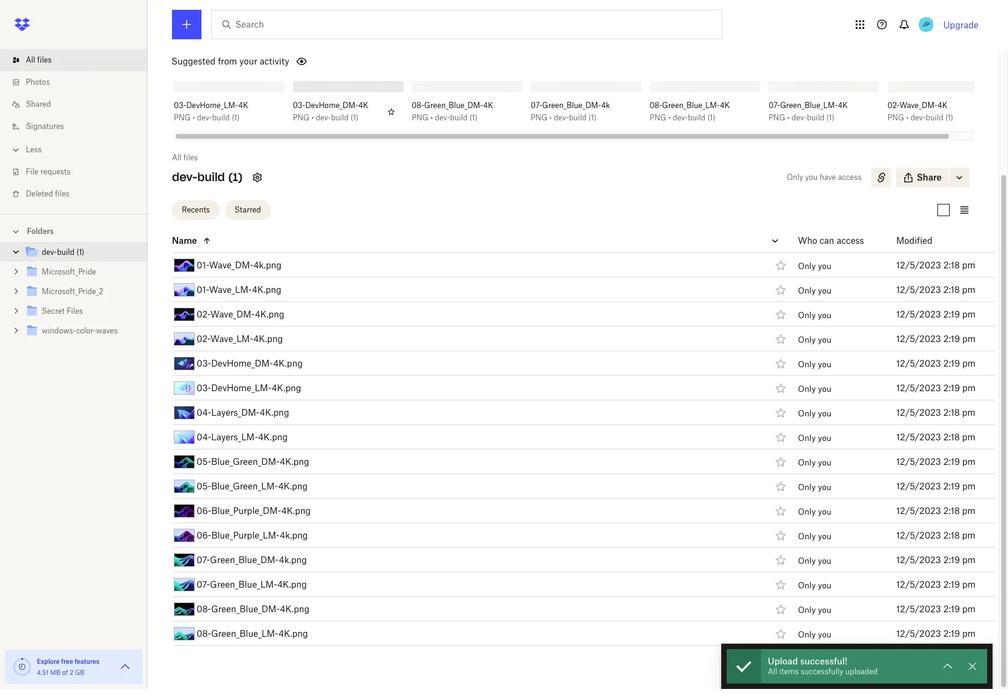 Task type: describe. For each thing, give the bounding box(es) containing it.
12/5/2023 2:19 pm for 07-green_blue_dm-4k.png
[[896, 555, 976, 565]]

4k for 07-green_blue_lm-4k
[[838, 101, 848, 110]]

all files inside list item
[[26, 55, 52, 65]]

07-green_blue_dm-4k.png
[[197, 555, 307, 565]]

12/5/2023 for 04-layers_lm-4k.png
[[896, 432, 941, 442]]

table containing name
[[145, 229, 996, 646]]

/dev-build (1)/03-devhome_dm-4k.png image
[[174, 357, 195, 370]]

4k.png for 03-devhome_lm-4k.png
[[272, 383, 301, 393]]

12/5/2023 for 03-devhome_dm-4k.png
[[896, 358, 941, 368]]

wave_dm- for 4k.png
[[209, 260, 254, 270]]

name 04-layers_lm-4k.png, modified 12/5/2023 2:18 pm, element
[[145, 425, 996, 450]]

01-wave_lm-4k.png link
[[197, 282, 281, 297]]

microsoft_pride link
[[25, 264, 138, 281]]

blue_purple_lm-
[[211, 530, 280, 540]]

(1) inside group
[[77, 248, 84, 257]]

08-green_blue_dm-4k button
[[412, 101, 495, 111]]

deleted
[[26, 189, 53, 198]]

0 vertical spatial all files link
[[10, 49, 147, 71]]

wave_dm- for 4k.png
[[210, 309, 255, 319]]

build up microsoft_pride
[[57, 248, 75, 257]]

jp
[[923, 20, 930, 28]]

12/5/2023 for 01-wave_dm-4k.png
[[896, 260, 941, 270]]

(1) for 08-green_blue_lm-4k png • dev-build (1)
[[708, 113, 716, 122]]

04-layers_dm-4k.png link
[[197, 405, 289, 420]]

features
[[75, 658, 99, 665]]

/dev-build (1)/01-wave_lm-4k.png image
[[174, 283, 195, 296]]

add to starred image for 02-wave_lm-4k.png
[[774, 332, 788, 346]]

photos link
[[10, 71, 147, 93]]

4k for 03-devhome_dm-4k
[[359, 101, 368, 110]]

dev- for 07-green_blue_lm-4k png • dev-build (1)
[[792, 113, 807, 122]]

01-wave_dm-4k.png
[[197, 260, 282, 270]]

blue_green_dm-
[[211, 456, 280, 467]]

/dev-build (1)/04-layers_dm-4k.png image
[[174, 406, 195, 419]]

07- for 07-green_blue_lm-4k png • dev-build (1)
[[769, 101, 780, 110]]

of
[[62, 669, 68, 676]]

quota usage element
[[12, 657, 32, 677]]

who
[[798, 235, 817, 245]]

08-green_blue_lm-4k button
[[650, 101, 733, 111]]

signatures
[[26, 122, 64, 131]]

color-
[[76, 326, 96, 335]]

07- for 07-green_blue_dm-4k png • dev-build (1)
[[531, 101, 542, 110]]

you for 04-layers_lm-4k.png
[[818, 433, 832, 443]]

• for 03-devhome_lm-4k png • dev-build (1)
[[193, 113, 195, 122]]

2:18 for 04-layers_lm-4k.png
[[944, 432, 960, 442]]

name 01-wave_lm-4k.png, modified 12/5/2023 2:18 pm, element
[[145, 278, 996, 302]]

only you for 08-green_blue_dm-4k.png
[[798, 605, 832, 615]]

folders button
[[0, 222, 147, 240]]

only for 04-layers_lm-4k.png
[[798, 433, 816, 443]]

01-wave_dm-4k.png link
[[197, 258, 282, 273]]

02-wave_dm-4k.png link
[[197, 307, 284, 322]]

08-green_blue_dm-4k png • dev-build (1)
[[412, 101, 493, 122]]

(1) for 03-devhome_lm-4k png • dev-build (1)
[[232, 113, 240, 122]]

dev-build (1) inside group
[[42, 248, 84, 257]]

/dev-build (1)/03-devhome_lm-4k.png image
[[174, 381, 195, 395]]

12/5/2023 2:19 pm for 08-green_blue_lm-4k.png
[[896, 628, 976, 639]]

1 vertical spatial all files link
[[172, 152, 198, 164]]

12/5/2023 2:19 pm for 02-wave_dm-4k.png
[[896, 309, 976, 319]]

pm for 01-wave_lm-4k.png
[[962, 284, 976, 295]]

name 02-wave_dm-4k.png, modified 12/5/2023 2:19 pm, element
[[145, 302, 996, 327]]

06-blue_purple_lm-4k.png
[[197, 530, 308, 540]]

03-devhome_dm-4k button
[[293, 101, 376, 111]]

pm for 04-layers_dm-4k.png
[[962, 407, 976, 418]]

4k.png for 07-green_blue_lm-4k.png
[[277, 579, 307, 590]]

you for 06-blue_purple_dm-4k.png
[[818, 507, 832, 517]]

Search in folder "Dropbox" text field
[[235, 18, 697, 31]]

only you button for 05-blue_green_dm-4k.png
[[798, 458, 832, 467]]

file requests
[[26, 167, 71, 176]]

wave_lm- for 01-
[[209, 284, 252, 295]]

upload
[[768, 656, 798, 667]]

can
[[820, 235, 834, 245]]

/dev-build (1)/08-green_blue_lm-4k.png image
[[174, 627, 195, 641]]

2:19 for 05-blue_green_lm-4k.png
[[944, 481, 960, 491]]

green_blue_dm- for 4k.png
[[211, 604, 280, 614]]

items
[[779, 667, 799, 676]]

blue_purple_dm-
[[211, 505, 281, 516]]

07-green_blue_lm-4k button
[[769, 101, 852, 111]]

name 05-blue_green_lm-4k.png, modified 12/5/2023 2:19 pm, element
[[145, 474, 996, 499]]

all inside list item
[[26, 55, 35, 65]]

2:18 for 06-blue_purple_dm-4k.png
[[944, 505, 960, 516]]

dev- inside dev-build (1) link
[[42, 248, 57, 257]]

name button
[[172, 233, 768, 248]]

12/5/2023 2:19 pm for 03-devhome_dm-4k.png
[[896, 358, 976, 368]]

png • dev-build (1) button for 03-devhome_lm-4k png • dev-build (1)
[[174, 113, 257, 123]]

signatures link
[[10, 116, 147, 138]]

name 07-green_blue_dm-4k.png, modified 12/5/2023 2:19 pm, element
[[145, 548, 996, 573]]

pm for 08-green_blue_lm-4k.png
[[962, 628, 976, 639]]

12/5/2023 2:19 pm for 08-green_blue_dm-4k.png
[[896, 604, 976, 614]]

06-blue_purple_dm-4k.png
[[197, 505, 311, 516]]

dev- for 08-green_blue_dm-4k png • dev-build (1)
[[435, 113, 450, 122]]

12/5/2023 for 08-green_blue_dm-4k.png
[[896, 604, 941, 614]]

pm for 01-wave_dm-4k.png
[[962, 260, 976, 270]]

shared link
[[10, 93, 147, 116]]

07-green_blue_lm-4k.png
[[197, 579, 307, 590]]

microsoft_pride_2
[[42, 287, 104, 296]]

only you button for 08-green_blue_lm-4k.png
[[798, 630, 832, 640]]

03-devhome_lm-4k png • dev-build (1)
[[174, 101, 248, 122]]

who can access
[[798, 235, 864, 245]]

png for 08-green_blue_lm-4k png • dev-build (1)
[[650, 113, 666, 122]]

4k for 02-wave_dm-4k
[[938, 101, 948, 110]]

only for 01-wave_lm-4k.png
[[798, 286, 816, 295]]

pm for 02-wave_lm-4k.png
[[962, 333, 976, 344]]

only for 06-blue_purple_dm-4k.png
[[798, 507, 816, 517]]

12/5/2023 for 02-wave_dm-4k.png
[[896, 309, 941, 319]]

05-blue_green_dm-4k.png link
[[197, 454, 309, 469]]

only you button for 08-green_blue_dm-4k.png
[[798, 605, 832, 615]]

4k.png for 06-blue_purple_dm-4k.png
[[281, 505, 311, 516]]

dev- for 02-wave_dm-4k png • dev-build (1)
[[911, 113, 926, 122]]

you for 01-wave_dm-4k.png
[[818, 261, 832, 271]]

05-blue_green_lm-4k.png link
[[197, 479, 308, 494]]

08-green_blue_lm-4k.png link
[[197, 626, 308, 641]]

you for 02-wave_lm-4k.png
[[818, 335, 832, 345]]

add to starred image for 01-wave_lm-4k.png
[[774, 282, 788, 297]]

suggested
[[171, 56, 216, 66]]

only you button for 06-blue_purple_lm-4k.png
[[798, 531, 832, 541]]

add to starred image for 07-green_blue_dm-4k.png
[[774, 553, 788, 567]]

only for 05-blue_green_lm-4k.png
[[798, 482, 816, 492]]

name 06-blue_purple_lm-4k.png, modified 12/5/2023 2:18 pm, element
[[145, 524, 996, 548]]

07- for 07-green_blue_lm-4k.png
[[197, 579, 210, 590]]

03-devhome_dm-4k png • dev-build (1)
[[293, 101, 368, 122]]

08- for 08-green_blue_dm-4k.png
[[197, 604, 211, 614]]

build for 08-green_blue_lm-4k png • dev-build (1)
[[688, 113, 706, 122]]

only for 04-layers_dm-4k.png
[[798, 409, 816, 418]]

(1) for 07-green_blue_dm-4k png • dev-build (1)
[[589, 113, 597, 122]]

you for 02-wave_dm-4k.png
[[818, 310, 832, 320]]

0 vertical spatial access
[[838, 173, 862, 182]]

green_blue_dm- for 4k
[[424, 101, 483, 110]]

you for 05-blue_green_dm-4k.png
[[818, 458, 832, 467]]

05-blue_green_dm-4k.png
[[197, 456, 309, 467]]

explore
[[37, 658, 60, 665]]

deleted files
[[26, 189, 70, 198]]

upload complete status
[[727, 649, 761, 686]]

modified button
[[896, 233, 965, 248]]

05- for blue_green_dm-
[[197, 456, 211, 467]]

03-devhome_lm-4k.png
[[197, 383, 301, 393]]

04-layers_lm-4k.png
[[197, 432, 288, 442]]

jp button
[[917, 15, 936, 34]]

08-green_blue_lm-4k png • dev-build (1)
[[650, 101, 730, 122]]

all files list item
[[0, 49, 147, 71]]

windows-
[[42, 326, 76, 335]]

upgrade
[[944, 19, 979, 30]]

only you for 02-wave_dm-4k.png
[[798, 310, 832, 320]]

secret files link
[[25, 304, 138, 320]]

• for 07-green_blue_lm-4k png • dev-build (1)
[[787, 113, 790, 122]]

2
[[70, 669, 73, 676]]

add to starred image for 05-blue_green_dm-4k.png
[[774, 454, 788, 469]]

03- for 03-devhome_dm-4k.png
[[197, 358, 211, 368]]

suggested from your activity
[[171, 56, 289, 66]]

only you button for 07-green_blue_dm-4k.png
[[798, 556, 832, 566]]

you for 05-blue_green_lm-4k.png
[[818, 482, 832, 492]]

name 05-blue_green_dm-4k.png, modified 12/5/2023 2:19 pm, element
[[145, 450, 996, 474]]

07-green_blue_lm-4k png • dev-build (1)
[[769, 101, 848, 122]]

dev- for 07-green_blue_dm-4k png • dev-build (1)
[[554, 113, 569, 122]]

microsoft_pride
[[42, 267, 96, 276]]

only for 08-green_blue_dm-4k.png
[[798, 605, 816, 615]]

2:18 for 01-wave_dm-4k.png
[[944, 260, 960, 270]]

share button
[[896, 168, 949, 187]]

03-devhome_lm-4k.png link
[[197, 381, 301, 395]]

upgrade link
[[944, 19, 979, 30]]

01-wave_lm-4k.png
[[197, 284, 281, 295]]

less
[[26, 145, 42, 154]]

/dev-build (1)/07-green_blue_dm-4k.png image
[[174, 553, 195, 567]]

shared
[[26, 100, 51, 109]]

dev- up "recents"
[[172, 170, 197, 184]]

pm for 06-blue_purple_dm-4k.png
[[962, 505, 976, 516]]

from
[[218, 56, 237, 66]]

name
[[172, 235, 197, 245]]

08- for 08-green_blue_lm-4k png • dev-build (1)
[[650, 101, 662, 110]]

01- for wave_lm-
[[197, 284, 209, 295]]

layers_dm-
[[211, 407, 260, 418]]

07-green_blue_dm-4k button
[[531, 101, 614, 111]]

file
[[26, 167, 38, 176]]

name 08-green_blue_dm-4k.png, modified 12/5/2023 2:19 pm, element
[[145, 597, 996, 622]]

only you for 03-devhome_dm-4k.png
[[798, 359, 832, 369]]

build for 02-wave_dm-4k png • dev-build (1)
[[926, 113, 944, 122]]

you for 04-layers_dm-4k.png
[[818, 409, 832, 418]]

4k for 03-devhome_lm-4k
[[238, 101, 248, 110]]

dev-build (1) link
[[25, 245, 138, 261]]

12/5/2023 2:18 pm for 01-wave_lm-4k.png
[[896, 284, 976, 295]]

successfully
[[801, 667, 843, 676]]

only for 02-wave_dm-4k.png
[[798, 310, 816, 320]]



Task type: locate. For each thing, give the bounding box(es) containing it.
16 only you button from the top
[[798, 630, 832, 640]]

only you inside name 03-devhome_dm-4k.png, modified 12/5/2023 2:19 pm, element
[[798, 359, 832, 369]]

1 png from the left
[[174, 113, 191, 122]]

green_blue_dm- for 4k
[[542, 101, 601, 110]]

png down "08-green_blue_lm-4k" button
[[650, 113, 666, 122]]

6 • from the left
[[787, 113, 790, 122]]

12/5/2023 inside the name 03-devhome_lm-4k.png, modified 12/5/2023 2:19 pm, element
[[896, 383, 941, 393]]

only for 08-green_blue_lm-4k.png
[[798, 630, 816, 640]]

1 vertical spatial wave_lm-
[[210, 333, 253, 344]]

6 add to starred image from the top
[[774, 454, 788, 469]]

4k.png up "01-wave_lm-4k.png"
[[254, 260, 282, 270]]

list containing all files
[[0, 42, 147, 214]]

build down 03-devhome_lm-4k button
[[212, 113, 230, 122]]

png • dev-build (1) button down the 07-green_blue_dm-4k button
[[531, 113, 614, 123]]

4k.png up "02-wave_lm-4k.png"
[[255, 309, 284, 319]]

1 vertical spatial dev-build (1)
[[42, 248, 84, 257]]

build down 07-green_blue_lm-4k button
[[807, 113, 825, 122]]

png for 02-wave_dm-4k png • dev-build (1)
[[888, 113, 904, 122]]

16 pm from the top
[[962, 628, 976, 639]]

green_blue_dm- inside 08-green_blue_dm-4k png • dev-build (1)
[[424, 101, 483, 110]]

windows-color-waves
[[42, 326, 118, 335]]

pm for 02-wave_dm-4k.png
[[962, 309, 976, 319]]

you inside name 07-green_blue_lm-4k.png, modified 12/5/2023 2:19 pm, element
[[818, 581, 832, 590]]

0 horizontal spatial files
[[37, 55, 52, 65]]

build down "08-green_blue_lm-4k" button
[[688, 113, 706, 122]]

03-devhome_dm-4k.png link
[[197, 356, 303, 371]]

png down the 07-green_blue_dm-4k button
[[531, 113, 547, 122]]

only you for 01-wave_lm-4k.png
[[798, 286, 832, 295]]

03-devhome_lm-4k button
[[174, 101, 257, 111]]

add to starred image for 08-green_blue_lm-4k.png
[[774, 626, 788, 641]]

(1) inside 08-green_blue_dm-4k png • dev-build (1)
[[470, 113, 478, 122]]

only inside name 07-green_blue_lm-4k.png, modified 12/5/2023 2:19 pm, element
[[798, 581, 816, 590]]

png inside 03-devhome_dm-4k png • dev-build (1)
[[293, 113, 310, 122]]

wave_dm-
[[900, 101, 938, 110], [209, 260, 254, 270], [210, 309, 255, 319]]

you inside name 03-devhome_dm-4k.png, modified 12/5/2023 2:19 pm, element
[[818, 359, 832, 369]]

2 04- from the top
[[197, 432, 211, 442]]

/dev-build (1)/08-green_blue_dm-4k.png image
[[174, 602, 195, 616]]

green_blue_dm- for 4k.png
[[210, 555, 279, 565]]

4k.png up 06-blue_purple_dm-4k.png
[[278, 481, 308, 491]]

08-green_blue_lm-4k.png
[[197, 628, 308, 639]]

only you button inside name 08-green_blue_dm-4k.png, modified 12/5/2023 2:19 pm, element
[[798, 605, 832, 615]]

only you button inside name 04-layers_lm-4k.png, modified 12/5/2023 2:18 pm, element
[[798, 433, 832, 443]]

only you inside name 05-blue_green_dm-4k.png, modified 12/5/2023 2:19 pm, element
[[798, 458, 832, 467]]

1 vertical spatial devhome_dm-
[[211, 358, 273, 368]]

green_blue_dm-
[[424, 101, 483, 110], [542, 101, 601, 110], [210, 555, 279, 565], [211, 604, 280, 614]]

green_blue_lm- for 08-green_blue_lm-4k png • dev-build (1)
[[662, 101, 720, 110]]

2 12/5/2023 2:19 pm from the top
[[896, 333, 976, 344]]

12/5/2023 2:18 pm for 04-layers_dm-4k.png
[[896, 407, 976, 418]]

4k
[[601, 101, 610, 110]]

dev- down folders
[[42, 248, 57, 257]]

build inside 07-green_blue_dm-4k png • dev-build (1)
[[569, 113, 587, 122]]

only you button inside name 07-green_blue_dm-4k.png, modified 12/5/2023 2:19 pm, element
[[798, 556, 832, 566]]

build inside 03-devhome_lm-4k png • dev-build (1)
[[212, 113, 230, 122]]

4k
[[238, 101, 248, 110], [359, 101, 368, 110], [483, 101, 493, 110], [720, 101, 730, 110], [838, 101, 848, 110], [938, 101, 948, 110]]

file requests link
[[10, 161, 147, 183]]

only inside name 08-green_blue_dm-4k.png, modified 12/5/2023 2:19 pm, element
[[798, 605, 816, 615]]

05- right /dev-build (1)/05-blue_green_dm-4k.png icon
[[197, 456, 211, 467]]

12/5/2023 2:18 pm for 06-blue_purple_dm-4k.png
[[896, 505, 976, 516]]

2:18 for 04-layers_dm-4k.png
[[944, 407, 960, 418]]

2 vertical spatial wave_dm-
[[210, 309, 255, 319]]

png down 03-devhome_lm-4k button
[[174, 113, 191, 122]]

(1) left folder settings icon
[[228, 170, 243, 184]]

3 2:19 from the top
[[944, 358, 960, 368]]

only inside name 07-green_blue_dm-4k.png, modified 12/5/2023 2:19 pm, element
[[798, 556, 816, 566]]

group containing dev-build (1)
[[0, 240, 147, 350]]

dev- inside 03-devhome_lm-4k png • dev-build (1)
[[197, 113, 212, 122]]

0 vertical spatial 04-
[[197, 407, 211, 418]]

access right can
[[837, 235, 864, 245]]

0 vertical spatial 06-
[[197, 505, 211, 516]]

2 06- from the top
[[197, 530, 211, 540]]

2:18 for 06-blue_purple_lm-4k.png
[[944, 530, 960, 540]]

4 add to starred image from the top
[[774, 479, 788, 494]]

you inside name 05-blue_green_lm-4k.png, modified 12/5/2023 2:19 pm, element
[[818, 482, 832, 492]]

8 only you from the top
[[798, 433, 832, 443]]

add to starred image for 05-blue_green_lm-4k.png
[[774, 479, 788, 494]]

1 vertical spatial files
[[183, 153, 198, 162]]

12/5/2023 inside name 06-blue_purple_dm-4k.png, modified 12/5/2023 2:18 pm, element
[[896, 505, 941, 516]]

6 add to starred image from the top
[[774, 528, 788, 543]]

mb
[[50, 669, 60, 676]]

04-layers_dm-4k.png
[[197, 407, 289, 418]]

7 only you button from the top
[[798, 409, 832, 418]]

only inside name 03-devhome_dm-4k.png, modified 12/5/2023 2:19 pm, element
[[798, 359, 816, 369]]

4k.png for 08-green_blue_lm-4k.png
[[279, 628, 308, 639]]

1 2:18 from the top
[[944, 260, 960, 270]]

2 vertical spatial 02-
[[197, 333, 210, 344]]

0 vertical spatial devhome_lm-
[[186, 101, 238, 110]]

only you button for 06-blue_purple_dm-4k.png
[[798, 507, 832, 517]]

06-blue_purple_dm-4k.png link
[[197, 504, 311, 518]]

build for 03-devhome_lm-4k png • dev-build (1)
[[212, 113, 230, 122]]

4 2:19 from the top
[[944, 383, 960, 393]]

02-wave_dm-4k.png
[[197, 309, 284, 319]]

list
[[0, 42, 147, 214]]

add to starred image inside name 07-green_blue_dm-4k.png, modified 12/5/2023 2:19 pm, element
[[774, 553, 788, 567]]

07-green_blue_dm-4k png • dev-build (1)
[[531, 101, 610, 122]]

1 vertical spatial 05-
[[197, 481, 211, 491]]

2 4k from the left
[[359, 101, 368, 110]]

• inside 03-devhome_dm-4k png • dev-build (1)
[[312, 113, 314, 122]]

4 12/5/2023 from the top
[[896, 333, 941, 344]]

7 pm from the top
[[962, 407, 976, 418]]

13 pm from the top
[[962, 555, 976, 565]]

only inside name 02-wave_lm-4k.png, modified 12/5/2023 2:19 pm, 'element'
[[798, 335, 816, 345]]

04- inside 'link'
[[197, 407, 211, 418]]

05-blue_green_lm-4k.png
[[197, 481, 308, 491]]

0 horizontal spatial all files link
[[10, 49, 147, 71]]

2 12/5/2023 from the top
[[896, 284, 941, 295]]

add to starred image for 06-blue_purple_lm-4k.png
[[774, 528, 788, 543]]

pm for 03-devhome_dm-4k.png
[[962, 358, 976, 368]]

files inside list item
[[37, 55, 52, 65]]

png inside 08-green_blue_dm-4k png • dev-build (1)
[[412, 113, 429, 122]]

8 only you button from the top
[[798, 433, 832, 443]]

2:19 for 03-devhome_dm-4k.png
[[944, 358, 960, 368]]

activity
[[260, 56, 289, 66]]

only you inside name 02-wave_lm-4k.png, modified 12/5/2023 2:19 pm, 'element'
[[798, 335, 832, 345]]

/dev-build (1)/02-wave_dm-4k.png image
[[174, 308, 195, 321]]

all files
[[26, 55, 52, 65], [172, 153, 198, 162]]

dev-build (1) up "recents"
[[172, 170, 243, 184]]

06-blue_purple_lm-4k.png link
[[197, 528, 308, 543]]

layers_lm-
[[211, 432, 258, 442]]

png
[[174, 113, 191, 122], [293, 113, 310, 122], [412, 113, 429, 122], [531, 113, 547, 122], [650, 113, 666, 122], [769, 113, 785, 122], [888, 113, 904, 122]]

07-
[[531, 101, 542, 110], [769, 101, 780, 110], [197, 555, 210, 565], [197, 579, 210, 590]]

4k.png up the 08-green_blue_lm-4k.png on the left
[[280, 604, 310, 614]]

dev-build (1) up microsoft_pride
[[42, 248, 84, 257]]

all
[[26, 55, 35, 65], [172, 153, 181, 162], [768, 667, 777, 676]]

2 horizontal spatial all
[[768, 667, 777, 676]]

2 add to starred image from the top
[[774, 307, 788, 322]]

1 only you from the top
[[798, 261, 832, 271]]

03- for 03-devhome_dm-4k png • dev-build (1)
[[293, 101, 305, 110]]

4k.png up 03-devhome_lm-4k.png
[[273, 358, 303, 368]]

06- right the /dev-build (1)/06-blue_purple_dm-4k.png icon
[[197, 505, 211, 516]]

12/5/2023 inside name 08-green_blue_lm-4k.png, modified 12/5/2023 2:19 pm, element
[[896, 628, 941, 639]]

pm inside 'element'
[[962, 333, 976, 344]]

2 png • dev-build (1) button from the left
[[293, 113, 376, 123]]

15 12/5/2023 from the top
[[896, 604, 941, 614]]

1 vertical spatial 01-
[[197, 284, 209, 295]]

only you button inside the name 06-blue_purple_lm-4k.png, modified 12/5/2023 2:18 pm, element
[[798, 531, 832, 541]]

build inside 08-green_blue_dm-4k png • dev-build (1)
[[450, 113, 468, 122]]

0 horizontal spatial all files
[[26, 55, 52, 65]]

only inside name 01-wave_dm-4k.png, modified 12/5/2023 2:18 pm, element
[[798, 261, 816, 271]]

2 vertical spatial files
[[55, 189, 70, 198]]

devhome_dm- for 4k.png
[[211, 358, 273, 368]]

1 4k from the left
[[238, 101, 248, 110]]

0 vertical spatial all
[[26, 55, 35, 65]]

all inside upload successful! all items successfully uploaded
[[768, 667, 777, 676]]

13 only you from the top
[[798, 556, 832, 566]]

recents
[[182, 205, 210, 214]]

dev- down "08-green_blue_lm-4k" button
[[673, 113, 688, 122]]

08- inside 08-green_blue_lm-4k png • dev-build (1)
[[650, 101, 662, 110]]

12/5/2023 for 06-blue_purple_lm-4k.png
[[896, 530, 941, 540]]

png • dev-build (1) button down 03-devhome_dm-4k button
[[293, 113, 376, 123]]

only inside name 04-layers_lm-4k.png, modified 12/5/2023 2:18 pm, element
[[798, 433, 816, 443]]

waves
[[96, 326, 118, 335]]

4k.png down 03-devhome_lm-4k.png link
[[260, 407, 289, 418]]

png for 03-devhome_dm-4k png • dev-build (1)
[[293, 113, 310, 122]]

wave_lm- for 02-
[[210, 333, 253, 344]]

add to starred image inside name 04-layers_lm-4k.png, modified 12/5/2023 2:18 pm, element
[[774, 430, 788, 445]]

2:19 for 07-green_blue_lm-4k.png
[[944, 579, 960, 590]]

12/5/2023 inside the name 06-blue_purple_lm-4k.png, modified 12/5/2023 2:18 pm, element
[[896, 530, 941, 540]]

4 only you from the top
[[798, 335, 832, 345]]

7 12/5/2023 from the top
[[896, 407, 941, 418]]

png inside 03-devhome_lm-4k png • dev-build (1)
[[174, 113, 191, 122]]

only you inside name 04-layers_dm-4k.png, modified 12/5/2023 2:18 pm, element
[[798, 409, 832, 418]]

0 vertical spatial 02-
[[888, 101, 900, 110]]

add to starred image inside name 04-layers_dm-4k.png, modified 12/5/2023 2:18 pm, element
[[774, 405, 788, 420]]

only inside the name 06-blue_purple_lm-4k.png, modified 12/5/2023 2:18 pm, element
[[798, 531, 816, 541]]

have
[[820, 173, 836, 182]]

png • dev-build (1) button down 02-wave_dm-4k button
[[888, 113, 971, 123]]

name 04-layers_dm-4k.png, modified 12/5/2023 2:18 pm, element
[[145, 401, 996, 425]]

1 horizontal spatial files
[[55, 189, 70, 198]]

12/5/2023 2:19 pm for 05-blue_green_dm-4k.png
[[896, 456, 976, 467]]

3 2:18 from the top
[[944, 407, 960, 418]]

dev- down 08-green_blue_dm-4k button
[[435, 113, 450, 122]]

12/5/2023 for 05-blue_green_lm-4k.png
[[896, 481, 941, 491]]

wave_lm- down 01-wave_dm-4k.png link at left
[[209, 284, 252, 295]]

folders
[[27, 227, 54, 236]]

(1) down "08-green_blue_lm-4k" button
[[708, 113, 716, 122]]

08- inside 08-green_blue_dm-4k.png link
[[197, 604, 211, 614]]

• down the 07-green_blue_dm-4k button
[[549, 113, 552, 122]]

1 vertical spatial 02-
[[197, 309, 210, 319]]

0 vertical spatial 4k.png
[[254, 260, 282, 270]]

only inside name 01-wave_lm-4k.png, modified 12/5/2023 2:18 pm, element
[[798, 286, 816, 295]]

2 only you button from the top
[[798, 286, 832, 295]]

dev- down 03-devhome_lm-4k button
[[197, 113, 212, 122]]

02-wave_lm-4k.png
[[197, 333, 283, 344]]

1 vertical spatial access
[[837, 235, 864, 245]]

1 horizontal spatial dev-build (1)
[[172, 170, 243, 184]]

08- inside 08-green_blue_dm-4k png • dev-build (1)
[[412, 101, 424, 110]]

02-wave_dm-4k button
[[888, 101, 971, 111]]

12/5/2023 inside name 03-devhome_dm-4k.png, modified 12/5/2023 2:19 pm, element
[[896, 358, 941, 368]]

png down 08-green_blue_dm-4k button
[[412, 113, 429, 122]]

1 vertical spatial 06-
[[197, 530, 211, 540]]

files for all files link to the top
[[37, 55, 52, 65]]

2 05- from the top
[[197, 481, 211, 491]]

3 add to starred image from the top
[[774, 332, 788, 346]]

4k.png down 06-blue_purple_lm-4k.png link
[[279, 555, 307, 565]]

4k.png inside "link"
[[255, 309, 284, 319]]

build down 02-wave_dm-4k button
[[926, 113, 944, 122]]

4k inside 03-devhome_lm-4k png • dev-build (1)
[[238, 101, 248, 110]]

(1) inside 02-wave_dm-4k png • dev-build (1)
[[946, 113, 953, 122]]

(1) inside the '07-green_blue_lm-4k png • dev-build (1)'
[[827, 113, 834, 122]]

4k.png
[[252, 284, 281, 295], [255, 309, 284, 319], [253, 333, 283, 344], [273, 358, 303, 368], [272, 383, 301, 393], [260, 407, 289, 418], [258, 432, 288, 442], [280, 456, 309, 467], [278, 481, 308, 491], [281, 505, 311, 516], [277, 579, 307, 590], [280, 604, 310, 614], [279, 628, 308, 639]]

share
[[917, 172, 942, 183]]

dev- inside 02-wave_dm-4k png • dev-build (1)
[[911, 113, 926, 122]]

12/5/2023 for 03-devhome_lm-4k.png
[[896, 383, 941, 393]]

1 horizontal spatial all files
[[172, 153, 198, 162]]

0 vertical spatial wave_dm-
[[900, 101, 938, 110]]

0 horizontal spatial dev-build (1)
[[42, 248, 84, 257]]

4k.png for green_blue_dm-
[[279, 555, 307, 565]]

only you button inside the name 03-devhome_lm-4k.png, modified 12/5/2023 2:19 pm, element
[[798, 384, 832, 394]]

name 03-devhome_lm-4k.png, modified 12/5/2023 2:19 pm, element
[[145, 376, 996, 401]]

add to starred image for 08-green_blue_dm-4k.png
[[774, 602, 788, 617]]

12/5/2023 2:19 pm inside 'element'
[[896, 333, 976, 344]]

04- right the /dev-build (1)/04-layers_dm-4k.png image
[[197, 407, 211, 418]]

07-green_blue_lm-4k.png link
[[197, 577, 307, 592]]

12/5/2023 inside name 01-wave_dm-4k.png, modified 12/5/2023 2:18 pm, element
[[896, 260, 941, 270]]

6 2:18 from the top
[[944, 530, 960, 540]]

08-green_blue_dm-4k.png link
[[197, 602, 310, 617]]

png for 07-green_blue_lm-4k png • dev-build (1)
[[769, 113, 785, 122]]

06- for blue_purple_lm-
[[197, 530, 211, 540]]

build for 07-green_blue_lm-4k png • dev-build (1)
[[807, 113, 825, 122]]

build down 03-devhome_dm-4k button
[[331, 113, 349, 122]]

you inside the name 06-blue_purple_lm-4k.png, modified 12/5/2023 2:18 pm, element
[[818, 531, 832, 541]]

2 01- from the top
[[197, 284, 209, 295]]

(1) for 08-green_blue_dm-4k png • dev-build (1)
[[470, 113, 478, 122]]

7 png • dev-build (1) button from the left
[[888, 113, 971, 123]]

07-green_blue_dm-4k.png link
[[197, 553, 307, 567]]

(1) up microsoft_pride link
[[77, 248, 84, 257]]

build inside 03-devhome_dm-4k png • dev-build (1)
[[331, 113, 349, 122]]

01- right /dev-build (1)/01-wave_lm-4k.png icon
[[197, 284, 209, 295]]

pm for 08-green_blue_dm-4k.png
[[962, 604, 976, 614]]

all up recents 'button'
[[172, 153, 181, 162]]

12/5/2023 inside name 01-wave_lm-4k.png, modified 12/5/2023 2:18 pm, element
[[896, 284, 941, 295]]

02- inside 'element'
[[197, 333, 210, 344]]

all files link up shared 'link'
[[10, 49, 147, 71]]

you inside name 01-wave_lm-4k.png, modified 12/5/2023 2:18 pm, element
[[818, 286, 832, 295]]

name 07-green_blue_lm-4k.png, modified 12/5/2023 2:19 pm, element
[[145, 573, 996, 597]]

modified
[[896, 235, 933, 245]]

3 4k from the left
[[483, 101, 493, 110]]

6 4k from the left
[[938, 101, 948, 110]]

build down 08-green_blue_dm-4k button
[[450, 113, 468, 122]]

• inside 08-green_blue_lm-4k png • dev-build (1)
[[668, 113, 671, 122]]

only you button inside name 05-blue_green_lm-4k.png, modified 12/5/2023 2:19 pm, element
[[798, 482, 832, 492]]

5 12/5/2023 2:18 pm from the top
[[896, 505, 976, 516]]

only you button for 04-layers_lm-4k.png
[[798, 433, 832, 443]]

1 vertical spatial wave_dm-
[[209, 260, 254, 270]]

/dev-build (1)/02-wave_lm-4k.png image
[[174, 332, 195, 346]]

4k.png down "05-blue_green_lm-4k.png" link
[[281, 505, 311, 516]]

all files up photos
[[26, 55, 52, 65]]

2:19 inside 'element'
[[944, 333, 960, 344]]

04- for layers_lm-
[[197, 432, 211, 442]]

secret
[[42, 307, 65, 316]]

photos
[[26, 77, 50, 87]]

(1) down 08-green_blue_dm-4k button
[[470, 113, 478, 122]]

1 12/5/2023 2:19 pm from the top
[[896, 309, 976, 319]]

you inside name 04-layers_lm-4k.png, modified 12/5/2023 2:18 pm, element
[[818, 433, 832, 443]]

starred button
[[225, 200, 271, 220]]

build up "recents"
[[197, 170, 225, 184]]

• down 03-devhome_lm-4k button
[[193, 113, 195, 122]]

0 vertical spatial all files
[[26, 55, 52, 65]]

devhome_lm- down from
[[186, 101, 238, 110]]

all down upload
[[768, 667, 777, 676]]

0 vertical spatial wave_lm-
[[209, 284, 252, 295]]

12/5/2023 for 01-wave_lm-4k.png
[[896, 284, 941, 295]]

add to starred image inside name 02-wave_dm-4k.png, modified 12/5/2023 2:19 pm, element
[[774, 307, 788, 322]]

devhome_dm-
[[305, 101, 359, 110], [211, 358, 273, 368]]

1 2:19 from the top
[[944, 309, 960, 319]]

9 12/5/2023 from the top
[[896, 456, 941, 467]]

build inside 08-green_blue_lm-4k png • dev-build (1)
[[688, 113, 706, 122]]

2 • from the left
[[312, 113, 314, 122]]

explore free features 4.51 mb of 2 gb
[[37, 658, 99, 676]]

4k.png up 05-blue_green_dm-4k.png
[[258, 432, 288, 442]]

4k.png for 05-blue_green_dm-4k.png
[[280, 456, 309, 467]]

only you button for 01-wave_lm-4k.png
[[798, 286, 832, 295]]

08- inside 08-green_blue_lm-4k.png 'link'
[[197, 628, 211, 639]]

1 horizontal spatial all
[[172, 153, 181, 162]]

12/5/2023
[[896, 260, 941, 270], [896, 284, 941, 295], [896, 309, 941, 319], [896, 333, 941, 344], [896, 358, 941, 368], [896, 383, 941, 393], [896, 407, 941, 418], [896, 432, 941, 442], [896, 456, 941, 467], [896, 481, 941, 491], [896, 505, 941, 516], [896, 530, 941, 540], [896, 555, 941, 565], [896, 579, 941, 590], [896, 604, 941, 614], [896, 628, 941, 639]]

4k.png up 02-wave_dm-4k.png at the left of page
[[252, 284, 281, 295]]

free
[[61, 658, 73, 665]]

devhome_lm- for 4k
[[186, 101, 238, 110]]

2 12/5/2023 2:18 pm from the top
[[896, 284, 976, 295]]

2 vertical spatial 4k.png
[[279, 555, 307, 565]]

wave_dm- inside 02-wave_dm-4k.png "link"
[[210, 309, 255, 319]]

access right have
[[838, 173, 862, 182]]

4k.png for 04-layers_dm-4k.png
[[260, 407, 289, 418]]

/dev-build (1)/05-blue_green_lm-4k.png image
[[174, 480, 195, 493]]

1 vertical spatial 4k.png
[[280, 530, 308, 540]]

4k.png down 06-blue_purple_dm-4k.png link
[[280, 530, 308, 540]]

1 vertical spatial all
[[172, 153, 181, 162]]

microsoft_pride_2 link
[[25, 284, 138, 300]]

(1) down the 07-green_blue_dm-4k button
[[589, 113, 597, 122]]

files right deleted
[[55, 189, 70, 198]]

1 04- from the top
[[197, 407, 211, 418]]

pm for 04-layers_lm-4k.png
[[962, 432, 976, 442]]

blue_green_lm-
[[211, 481, 278, 491]]

wave_lm- down 02-wave_dm-4k.png "link"
[[210, 333, 253, 344]]

12 only you button from the top
[[798, 531, 832, 541]]

4 12/5/2023 2:18 pm from the top
[[896, 432, 976, 442]]

dev- down 07-green_blue_lm-4k button
[[792, 113, 807, 122]]

all up photos
[[26, 55, 35, 65]]

requests
[[40, 167, 71, 176]]

3 pm from the top
[[962, 309, 976, 319]]

• down "08-green_blue_lm-4k" button
[[668, 113, 671, 122]]

1 vertical spatial all files
[[172, 153, 198, 162]]

4 2:18 from the top
[[944, 432, 960, 442]]

5 4k from the left
[[838, 101, 848, 110]]

build down the 07-green_blue_dm-4k button
[[569, 113, 587, 122]]

wave_lm-
[[209, 284, 252, 295], [210, 333, 253, 344]]

green_blue_lm- for 07-green_blue_lm-4k.png
[[210, 579, 277, 590]]

devhome_lm- inside 03-devhome_lm-4k png • dev-build (1)
[[186, 101, 238, 110]]

3 add to starred image from the top
[[774, 430, 788, 445]]

name 01-wave_dm-4k.png, modified 12/5/2023 2:18 pm, element
[[145, 253, 996, 278]]

add to starred image for 02-wave_dm-4k.png
[[774, 307, 788, 322]]

1 png • dev-build (1) button from the left
[[174, 113, 257, 123]]

15 pm from the top
[[962, 604, 976, 614]]

4 png from the left
[[531, 113, 547, 122]]

all files link up "recents"
[[172, 152, 198, 164]]

you inside name 06-blue_purple_dm-4k.png, modified 12/5/2023 2:18 pm, element
[[818, 507, 832, 517]]

12/5/2023 inside name 02-wave_dm-4k.png, modified 12/5/2023 2:19 pm, element
[[896, 309, 941, 319]]

/dev-build (1)/07-green_blue_lm-4k.png image
[[174, 578, 195, 591]]

• down 07-green_blue_lm-4k button
[[787, 113, 790, 122]]

• for 08-green_blue_dm-4k png • dev-build (1)
[[431, 113, 433, 122]]

png • dev-build (1) button down 03-devhome_lm-4k button
[[174, 113, 257, 123]]

3 • from the left
[[431, 113, 433, 122]]

only you button
[[798, 261, 832, 271], [798, 286, 832, 295], [798, 310, 832, 320], [798, 335, 832, 345], [798, 359, 832, 369], [798, 384, 832, 394], [798, 409, 832, 418], [798, 433, 832, 443], [798, 458, 832, 467], [798, 482, 832, 492], [798, 507, 832, 517], [798, 531, 832, 541], [798, 556, 832, 566], [798, 581, 832, 590], [798, 605, 832, 615], [798, 630, 832, 640]]

7 only you from the top
[[798, 409, 832, 418]]

05- right /dev-build (1)/05-blue_green_lm-4k.png image
[[197, 481, 211, 491]]

only inside name 04-layers_dm-4k.png, modified 12/5/2023 2:18 pm, element
[[798, 409, 816, 418]]

10 pm from the top
[[962, 481, 976, 491]]

5 12/5/2023 2:19 pm from the top
[[896, 456, 976, 467]]

9 only you from the top
[[798, 458, 832, 467]]

only you inside name 07-green_blue_dm-4k.png, modified 12/5/2023 2:19 pm, element
[[798, 556, 832, 566]]

files up photos
[[37, 55, 52, 65]]

only for 05-blue_green_dm-4k.png
[[798, 458, 816, 467]]

png • dev-build (1) button for 07-green_blue_lm-4k png • dev-build (1)
[[769, 113, 852, 123]]

12/5/2023 inside name 05-blue_green_dm-4k.png, modified 12/5/2023 2:19 pm, element
[[896, 456, 941, 467]]

1 horizontal spatial devhome_dm-
[[305, 101, 359, 110]]

1 05- from the top
[[197, 456, 211, 467]]

None field
[[0, 0, 95, 14]]

(1)
[[232, 113, 240, 122], [351, 113, 359, 122], [470, 113, 478, 122], [589, 113, 597, 122], [708, 113, 716, 122], [827, 113, 834, 122], [946, 113, 953, 122], [228, 170, 243, 184], [77, 248, 84, 257]]

green_blue_lm-
[[662, 101, 720, 110], [780, 101, 838, 110], [210, 579, 277, 590], [211, 628, 279, 639]]

you inside the name 03-devhome_lm-4k.png, modified 12/5/2023 2:19 pm, element
[[818, 384, 832, 394]]

01- right /dev-build (1)/01-wave_dm-4k.png icon
[[197, 260, 209, 270]]

windows-color-waves link
[[25, 323, 138, 340]]

all files link
[[10, 49, 147, 71], [172, 152, 198, 164]]

1 pm from the top
[[962, 260, 976, 270]]

only you inside the name 06-blue_purple_lm-4k.png, modified 12/5/2023 2:18 pm, element
[[798, 531, 832, 541]]

png inside the '07-green_blue_lm-4k png • dev-build (1)'
[[769, 113, 785, 122]]

7 • from the left
[[906, 113, 909, 122]]

name 02-wave_lm-4k.png, modified 12/5/2023 2:19 pm, element
[[145, 327, 996, 351]]

5 add to starred image from the top
[[774, 504, 788, 518]]

8 12/5/2023 from the top
[[896, 432, 941, 442]]

2 horizontal spatial files
[[183, 153, 198, 162]]

group
[[0, 240, 147, 350]]

• down 03-devhome_dm-4k button
[[312, 113, 314, 122]]

pm for 05-blue_green_lm-4k.png
[[962, 481, 976, 491]]

png • dev-build (1) button down 08-green_blue_dm-4k button
[[412, 113, 495, 123]]

12/5/2023 inside name 04-layers_dm-4k.png, modified 12/5/2023 2:18 pm, element
[[896, 407, 941, 418]]

4k.png
[[254, 260, 282, 270], [280, 530, 308, 540], [279, 555, 307, 565]]

png down 02-wave_dm-4k button
[[888, 113, 904, 122]]

8 2:19 from the top
[[944, 579, 960, 590]]

2 vertical spatial all
[[768, 667, 777, 676]]

4.51
[[37, 669, 49, 676]]

(1) for 07-green_blue_lm-4k png • dev-build (1)
[[827, 113, 834, 122]]

2 2:18 from the top
[[944, 284, 960, 295]]

04-layers_lm-4k.png link
[[197, 430, 288, 445]]

0 horizontal spatial devhome_dm-
[[211, 358, 273, 368]]

1 • from the left
[[193, 113, 195, 122]]

01- for wave_dm-
[[197, 260, 209, 270]]

12/5/2023 2:18 pm for 04-layers_lm-4k.png
[[896, 432, 976, 442]]

6 2:19 from the top
[[944, 481, 960, 491]]

table
[[145, 229, 996, 646]]

3 png from the left
[[412, 113, 429, 122]]

4 add to starred image from the top
[[774, 381, 788, 395]]

only you have access
[[787, 173, 862, 182]]

upload successful! all items successfully uploaded
[[768, 656, 878, 676]]

build inside the '07-green_blue_lm-4k png • dev-build (1)'
[[807, 113, 825, 122]]

0 vertical spatial files
[[37, 55, 52, 65]]

4 12/5/2023 2:19 pm from the top
[[896, 383, 976, 393]]

upload complete image
[[727, 649, 761, 684]]

green_blue_lm- inside 'link'
[[211, 628, 279, 639]]

1 vertical spatial 04-
[[197, 432, 211, 442]]

12/5/2023 for 05-blue_green_dm-4k.png
[[896, 456, 941, 467]]

devhome_lm- up 04-layers_dm-4k.png
[[211, 383, 272, 393]]

you inside name 07-green_blue_dm-4k.png, modified 12/5/2023 2:19 pm, element
[[818, 556, 832, 566]]

3 12/5/2023 from the top
[[896, 309, 941, 319]]

4k.png up 05-blue_green_lm-4k.png
[[280, 456, 309, 467]]

1 only you button from the top
[[798, 261, 832, 271]]

• for 08-green_blue_lm-4k png • dev-build (1)
[[668, 113, 671, 122]]

6 12/5/2023 2:18 pm from the top
[[896, 530, 976, 540]]

12/5/2023 for 04-layers_dm-4k.png
[[896, 407, 941, 418]]

/dev-build (1)/04-layers_lm-4k.png image
[[174, 430, 195, 444]]

6 12/5/2023 from the top
[[896, 383, 941, 393]]

only inside name 02-wave_dm-4k.png, modified 12/5/2023 2:19 pm, element
[[798, 310, 816, 320]]

2:18
[[944, 260, 960, 270], [944, 284, 960, 295], [944, 407, 960, 418], [944, 432, 960, 442], [944, 505, 960, 516], [944, 530, 960, 540]]

07- inside the '07-green_blue_lm-4k png • dev-build (1)'
[[769, 101, 780, 110]]

png down 07-green_blue_lm-4k button
[[769, 113, 785, 122]]

only you for 07-green_blue_lm-4k.png
[[798, 581, 832, 590]]

only you for 06-blue_purple_dm-4k.png
[[798, 507, 832, 517]]

png for 03-devhome_lm-4k png • dev-build (1)
[[174, 113, 191, 122]]

2 png from the left
[[293, 113, 310, 122]]

• down 02-wave_dm-4k button
[[906, 113, 909, 122]]

08-green_blue_dm-4k.png
[[197, 604, 310, 614]]

green_blue_lm- inside the '07-green_blue_lm-4k png • dev-build (1)'
[[780, 101, 838, 110]]

name 08-green_blue_lm-4k.png, modified 12/5/2023 2:19 pm, element
[[145, 622, 996, 646]]

4k.png up 08-green_blue_dm-4k.png
[[277, 579, 307, 590]]

dev- down the 07-green_blue_dm-4k button
[[554, 113, 569, 122]]

10 only you from the top
[[798, 482, 832, 492]]

access
[[838, 173, 862, 182], [837, 235, 864, 245]]

dev- down 03-devhome_dm-4k button
[[316, 113, 331, 122]]

06- right /dev-build (1)/06-blue_purple_lm-4k.png image
[[197, 530, 211, 540]]

5 12/5/2023 from the top
[[896, 358, 941, 368]]

add to starred image for 04-layers_dm-4k.png
[[774, 405, 788, 420]]

png • dev-build (1) button down "08-green_blue_lm-4k" button
[[650, 113, 733, 123]]

9 only you button from the top
[[798, 458, 832, 467]]

/dev-build (1)/06-blue_purple_lm-4k.png image
[[174, 529, 195, 542]]

uploaded
[[845, 667, 878, 676]]

0 vertical spatial devhome_dm-
[[305, 101, 359, 110]]

starred
[[234, 205, 261, 214]]

(1) down 07-green_blue_lm-4k button
[[827, 113, 834, 122]]

• inside the '07-green_blue_lm-4k png • dev-build (1)'
[[787, 113, 790, 122]]

03- inside 03-devhome_dm-4k png • dev-build (1)
[[293, 101, 305, 110]]

1 horizontal spatial all files link
[[172, 152, 198, 164]]

only for 01-wave_dm-4k.png
[[798, 261, 816, 271]]

• down 08-green_blue_dm-4k button
[[431, 113, 433, 122]]

04- right /dev-build (1)/04-layers_lm-4k.png 'image' in the bottom left of the page
[[197, 432, 211, 442]]

only for 06-blue_purple_lm-4k.png
[[798, 531, 816, 541]]

11 12/5/2023 from the top
[[896, 505, 941, 516]]

1 vertical spatial devhome_lm-
[[211, 383, 272, 393]]

0 vertical spatial 01-
[[197, 260, 209, 270]]

4k.png for 03-devhome_dm-4k.png
[[273, 358, 303, 368]]

5 png • dev-build (1) button from the left
[[650, 113, 733, 123]]

0 horizontal spatial all
[[26, 55, 35, 65]]

4k.png down 08-green_blue_dm-4k.png link on the bottom of page
[[279, 628, 308, 639]]

you for 03-devhome_lm-4k.png
[[818, 384, 832, 394]]

9 add to starred image from the top
[[774, 602, 788, 617]]

4k for 08-green_blue_lm-4k
[[720, 101, 730, 110]]

dev- down 02-wave_dm-4k button
[[911, 113, 926, 122]]

1 12/5/2023 2:18 pm from the top
[[896, 260, 976, 270]]

only you for 08-green_blue_lm-4k.png
[[798, 630, 832, 640]]

4 png • dev-build (1) button from the left
[[531, 113, 614, 123]]

4 • from the left
[[549, 113, 552, 122]]

name 03-devhome_dm-4k.png, modified 12/5/2023 2:19 pm, element
[[145, 351, 996, 376]]

6 png • dev-build (1) button from the left
[[769, 113, 852, 123]]

png down 03-devhome_dm-4k button
[[293, 113, 310, 122]]

gb
[[75, 669, 84, 676]]

16 only you from the top
[[798, 630, 832, 640]]

6 12/5/2023 2:19 pm from the top
[[896, 481, 976, 491]]

you inside name 08-green_blue_lm-4k.png, modified 12/5/2023 2:19 pm, element
[[818, 630, 832, 640]]

files down 03-devhome_lm-4k png • dev-build (1)
[[183, 153, 198, 162]]

0 vertical spatial 05-
[[197, 456, 211, 467]]

13 12/5/2023 from the top
[[896, 555, 941, 565]]

deleted files link
[[10, 183, 147, 205]]

2 add to starred image from the top
[[774, 356, 788, 371]]

/dev-build (1)/06-blue_purple_dm-4k.png image
[[174, 504, 195, 518]]

4k.png up 03-devhome_dm-4k.png
[[253, 333, 283, 344]]

build for 07-green_blue_dm-4k png • dev-build (1)
[[569, 113, 587, 122]]

08- for 08-green_blue_lm-4k.png
[[197, 628, 211, 639]]

only for 07-green_blue_lm-4k.png
[[798, 581, 816, 590]]

only you for 02-wave_lm-4k.png
[[798, 335, 832, 345]]

png inside 02-wave_dm-4k png • dev-build (1)
[[888, 113, 904, 122]]

you inside name 02-wave_lm-4k.png, modified 12/5/2023 2:19 pm, 'element'
[[818, 335, 832, 345]]

/dev-build (1)/01-wave_dm-4k.png image
[[174, 258, 195, 272]]

03-devhome_dm-4k.png
[[197, 358, 303, 368]]

4k.png inside 'element'
[[253, 333, 283, 344]]

7 add to starred image from the top
[[774, 553, 788, 567]]

you inside name 01-wave_dm-4k.png, modified 12/5/2023 2:18 pm, element
[[818, 261, 832, 271]]

png inside 08-green_blue_lm-4k png • dev-build (1)
[[650, 113, 666, 122]]

png for 08-green_blue_dm-4k png • dev-build (1)
[[412, 113, 429, 122]]

(1) down 03-devhome_dm-4k button
[[351, 113, 359, 122]]

only inside name 08-green_blue_lm-4k.png, modified 12/5/2023 2:19 pm, element
[[798, 630, 816, 640]]

only you for 05-blue_green_lm-4k.png
[[798, 482, 832, 492]]

(1) inside 03-devhome_dm-4k png • dev-build (1)
[[351, 113, 359, 122]]

only for 03-devhome_dm-4k.png
[[798, 359, 816, 369]]

only you inside name 01-wave_lm-4k.png, modified 12/5/2023 2:18 pm, element
[[798, 286, 832, 295]]

/dev-build (1)/05-blue_green_dm-4k.png image
[[174, 455, 195, 469]]

dev- inside 07-green_blue_dm-4k png • dev-build (1)
[[554, 113, 569, 122]]

02-
[[888, 101, 900, 110], [197, 309, 210, 319], [197, 333, 210, 344]]

15 only you button from the top
[[798, 605, 832, 615]]

all files down 03-devhome_lm-4k png • dev-build (1)
[[172, 153, 198, 162]]

4k.png for 05-blue_green_lm-4k.png
[[278, 481, 308, 491]]

less image
[[10, 144, 22, 156]]

13 only you button from the top
[[798, 556, 832, 566]]

only you button inside name 04-layers_dm-4k.png, modified 12/5/2023 2:18 pm, element
[[798, 409, 832, 418]]

11 only you button from the top
[[798, 507, 832, 517]]

(1) down 03-devhome_lm-4k button
[[232, 113, 240, 122]]

1 add to starred image from the top
[[774, 258, 788, 273]]

9 2:19 from the top
[[944, 604, 960, 614]]

png • dev-build (1) button down 07-green_blue_lm-4k button
[[769, 113, 852, 123]]

0 vertical spatial dev-build (1)
[[172, 170, 243, 184]]

5 png from the left
[[650, 113, 666, 122]]

green_blue_lm- for 08-green_blue_lm-4k.png
[[211, 628, 279, 639]]

only inside name 06-blue_purple_dm-4k.png, modified 12/5/2023 2:18 pm, element
[[798, 507, 816, 517]]

2 only you from the top
[[798, 286, 832, 295]]

dropbox image
[[10, 12, 34, 37]]

name 06-blue_purple_dm-4k.png, modified 12/5/2023 2:18 pm, element
[[145, 499, 996, 524]]

add to starred image for 03-devhome_dm-4k.png
[[774, 356, 788, 371]]

devhome_dm- inside 03-devhome_dm-4k png • dev-build (1)
[[305, 101, 359, 110]]

add to starred image
[[774, 258, 788, 273], [774, 307, 788, 322], [774, 332, 788, 346], [774, 381, 788, 395], [774, 405, 788, 420], [774, 454, 788, 469]]

only you inside name 07-green_blue_lm-4k.png, modified 12/5/2023 2:19 pm, element
[[798, 581, 832, 590]]

4k.png down '03-devhome_dm-4k.png' link
[[272, 383, 301, 393]]

(1) down 02-wave_dm-4k button
[[946, 113, 953, 122]]

8 add to starred image from the top
[[774, 577, 788, 592]]

only you button inside name 02-wave_dm-4k.png, modified 12/5/2023 2:19 pm, element
[[798, 310, 832, 320]]

03- inside 03-devhome_lm-4k png • dev-build (1)
[[174, 101, 186, 110]]

12/5/2023 for 07-green_blue_lm-4k.png
[[896, 579, 941, 590]]

10 12/5/2023 2:19 pm from the top
[[896, 628, 976, 639]]

add to starred image
[[774, 282, 788, 297], [774, 356, 788, 371], [774, 430, 788, 445], [774, 479, 788, 494], [774, 504, 788, 518], [774, 528, 788, 543], [774, 553, 788, 567], [774, 577, 788, 592], [774, 602, 788, 617], [774, 626, 788, 641]]

folder settings image
[[250, 170, 265, 185]]

files
[[67, 307, 83, 316]]



Task type: vqa. For each thing, say whether or not it's contained in the screenshot.
the 03- inside 03-DevHome_LM-4K.png link
yes



